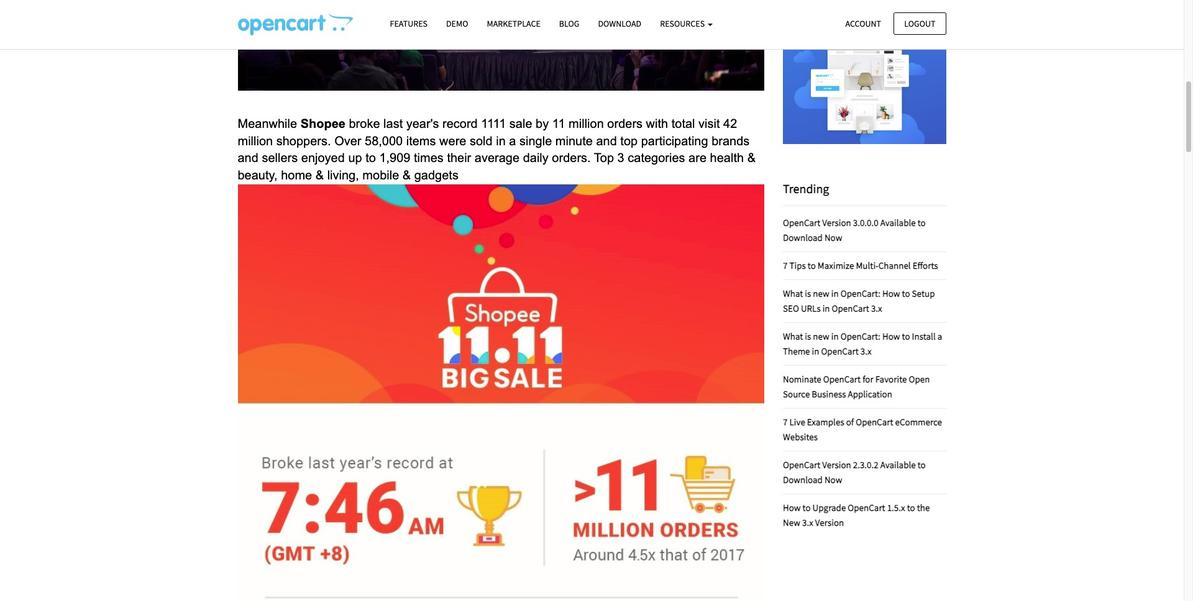 Task type: describe. For each thing, give the bounding box(es) containing it.
are
[[689, 151, 707, 165]]

efforts
[[913, 260, 938, 272]]

0 horizontal spatial &
[[316, 168, 324, 182]]

1,909
[[379, 151, 410, 165]]

is for theme
[[805, 331, 811, 343]]

urls
[[801, 303, 821, 315]]

daily
[[523, 151, 549, 165]]

how to upgrade opencart 1.5.x to the new 3.x version
[[783, 502, 930, 529]]

marketplace
[[487, 18, 541, 29]]

demo
[[446, 18, 468, 29]]

gadgets
[[414, 168, 459, 182]]

version for 3.0.0.0
[[822, 217, 851, 229]]

to inside what is new in opencart: how to install a theme in opencart 3.x
[[902, 331, 910, 343]]

single
[[520, 134, 552, 148]]

maximize
[[818, 260, 854, 272]]

source
[[783, 389, 810, 400]]

opencart inside opencart version 2.3.0.2 available to download now
[[783, 459, 821, 471]]

opencart inside what is new in opencart: how to install a theme in opencart 3.x
[[821, 346, 859, 358]]

nominate opencart for favorite open source business application
[[783, 374, 930, 400]]

7 for 7 live examples of opencart ecommerce websites
[[783, 417, 788, 428]]

0 vertical spatial download
[[598, 18, 641, 29]]

beauty,
[[238, 168, 278, 182]]

trending
[[783, 181, 829, 197]]

opencart inside the nominate opencart for favorite open source business application
[[823, 374, 861, 385]]

tips
[[790, 260, 806, 272]]

download for opencart version 2.3.0.2 available to download now
[[783, 474, 823, 486]]

how for install
[[882, 331, 900, 343]]

new for urls
[[813, 288, 830, 300]]

features link
[[381, 13, 437, 35]]

total
[[672, 117, 695, 131]]

sale
[[509, 117, 532, 131]]

times
[[414, 151, 444, 165]]

their
[[447, 151, 471, 165]]

in down the maximize
[[831, 288, 839, 300]]

top
[[594, 151, 614, 165]]

2.3.0.2
[[853, 459, 879, 471]]

of
[[846, 417, 854, 428]]

how to upgrade opencart 1.5.x to the new 3.x version link
[[783, 502, 930, 529]]

opencart inside how to upgrade opencart 1.5.x to the new 3.x version
[[848, 502, 885, 514]]

business
[[812, 389, 846, 400]]

year's
[[406, 117, 439, 131]]

opencart inside 7 live examples of opencart ecommerce websites
[[856, 417, 893, 428]]

favorite
[[875, 374, 907, 385]]

a inside the broke last year's record 1111 sale by 11 million orders with total visit 42 million shoppers. over 58,000 items were sold in a single minute and top participating brands and sellers enjoyed up to 1,909 times their average daily orders. top 3 categories are health & beauty, home & living, mobile & gadgets
[[509, 134, 516, 148]]

brands
[[712, 134, 750, 148]]

meanwhile shopee
[[238, 117, 345, 131]]

in inside the broke last year's record 1111 sale by 11 million orders with total visit 42 million shoppers. over 58,000 items were sold in a single minute and top participating brands and sellers enjoyed up to 1,909 times their average daily orders. top 3 categories are health & beauty, home & living, mobile & gadgets
[[496, 134, 506, 148]]

new
[[783, 517, 800, 529]]

now for 2.3.0.2
[[825, 474, 842, 486]]

resources link
[[651, 13, 722, 35]]

3.x for install
[[861, 346, 872, 358]]

1111
[[481, 117, 506, 131]]

what is new in opencart: how to install a theme in opencart 3.x link
[[783, 331, 942, 358]]

marketplace link
[[478, 13, 550, 35]]

logout
[[904, 18, 936, 29]]

channel
[[879, 260, 911, 272]]

resources
[[660, 18, 707, 29]]

items
[[406, 134, 436, 148]]

3
[[617, 151, 624, 165]]

with
[[646, 117, 668, 131]]

to right tips
[[808, 260, 816, 272]]

7 tips to maximize multi-channel efforts
[[783, 260, 938, 272]]

living,
[[327, 168, 359, 182]]

7 tips to maximize multi-channel efforts link
[[783, 260, 938, 272]]

what is new in opencart: how to setup seo urls in opencart 3.x
[[783, 288, 935, 315]]

orders.
[[552, 151, 591, 165]]

3.x inside how to upgrade opencart 1.5.x to the new 3.x version
[[802, 517, 813, 529]]

visit
[[699, 117, 720, 131]]

shoppers.
[[276, 134, 331, 148]]

opencart version 2.3.0.2 available to download now link
[[783, 459, 926, 486]]

1 vertical spatial and
[[238, 151, 258, 165]]

0 horizontal spatial million
[[238, 134, 273, 148]]

install
[[912, 331, 936, 343]]

broke last year's record 1111 sale by 11 million orders with total visit 42 million shoppers. over 58,000 items were sold in a single minute and top participating brands and sellers enjoyed up to 1,909 times their average daily orders. top 3 categories are health & beauty, home & living, mobile & gadgets
[[238, 117, 759, 182]]

to inside opencart version 2.3.0.2 available to download now
[[918, 459, 926, 471]]

opencart version 3.0.0.0 available to download now
[[783, 217, 926, 244]]

11
[[552, 117, 565, 131]]

over
[[334, 134, 361, 148]]



Task type: locate. For each thing, give the bounding box(es) containing it.
what is new in opencart: how to setup seo urls in opencart 3.x link
[[783, 288, 935, 315]]

average
[[475, 151, 520, 165]]

in down 'what is new in opencart: how to setup seo urls in opencart 3.x' link
[[831, 331, 839, 343]]

7 live examples of opencart ecommerce websites link
[[783, 417, 942, 443]]

version inside opencart version 3.0.0.0 available to download now
[[822, 217, 851, 229]]

shopee
[[301, 117, 345, 131]]

available inside opencart version 3.0.0.0 available to download now
[[880, 217, 916, 229]]

to left upgrade at the right of the page
[[803, 502, 811, 514]]

broke
[[349, 117, 380, 131]]

how for setup
[[882, 288, 900, 300]]

version inside how to upgrade opencart 1.5.x to the new 3.x version
[[815, 517, 844, 529]]

0 vertical spatial what
[[783, 288, 803, 300]]

0 vertical spatial now
[[825, 232, 842, 244]]

now up the maximize
[[825, 232, 842, 244]]

opencart down trending
[[783, 217, 821, 229]]

1 vertical spatial download
[[783, 232, 823, 244]]

opencart: down '7 tips to maximize multi-channel efforts' link
[[841, 288, 881, 300]]

now up upgrade at the right of the page
[[825, 474, 842, 486]]

and up beauty,
[[238, 151, 258, 165]]

what is new in opencart: how to install a theme in opencart 3.x
[[783, 331, 942, 358]]

0 horizontal spatial and
[[238, 151, 258, 165]]

health
[[710, 151, 744, 165]]

opencart cloud image
[[783, 0, 946, 144]]

application
[[848, 389, 892, 400]]

available inside opencart version 2.3.0.2 available to download now
[[880, 459, 916, 471]]

the
[[917, 502, 930, 514]]

nominate
[[783, 374, 821, 385]]

opencart:
[[841, 288, 881, 300], [841, 331, 881, 343]]

1 is from the top
[[805, 288, 811, 300]]

available
[[880, 217, 916, 229], [880, 459, 916, 471]]

3.x
[[871, 303, 882, 315], [861, 346, 872, 358], [802, 517, 813, 529]]

in up average
[[496, 134, 506, 148]]

1 horizontal spatial million
[[569, 117, 604, 131]]

&
[[747, 151, 756, 165], [316, 168, 324, 182], [403, 168, 411, 182]]

meanwhile
[[238, 117, 297, 131]]

orders
[[607, 117, 643, 131]]

opencart: inside what is new in opencart: how to install a theme in opencart 3.x
[[841, 331, 881, 343]]

0 vertical spatial a
[[509, 134, 516, 148]]

home
[[281, 168, 312, 182]]

0 vertical spatial opencart:
[[841, 288, 881, 300]]

1 what from the top
[[783, 288, 803, 300]]

is inside what is new in opencart: how to install a theme in opencart 3.x
[[805, 331, 811, 343]]

what for what is new in opencart: how to setup seo urls in opencart 3.x
[[783, 288, 803, 300]]

42
[[723, 117, 737, 131]]

multi-
[[856, 260, 879, 272]]

58,000
[[365, 134, 403, 148]]

1 vertical spatial is
[[805, 331, 811, 343]]

1 vertical spatial what
[[783, 331, 803, 343]]

what up theme
[[783, 331, 803, 343]]

2 is from the top
[[805, 331, 811, 343]]

1 vertical spatial a
[[938, 331, 942, 343]]

were
[[439, 134, 466, 148]]

mobile
[[363, 168, 399, 182]]

0 vertical spatial new
[[813, 288, 830, 300]]

2 what from the top
[[783, 331, 803, 343]]

to up efforts
[[918, 217, 926, 229]]

what inside what is new in opencart: how to install a theme in opencart 3.x
[[783, 331, 803, 343]]

opencart: down 'what is new in opencart: how to setup seo urls in opencart 3.x' link
[[841, 331, 881, 343]]

2 vertical spatial 3.x
[[802, 517, 813, 529]]

7 live examples of opencart ecommerce websites
[[783, 417, 942, 443]]

0 vertical spatial million
[[569, 117, 604, 131]]

1 new from the top
[[813, 288, 830, 300]]

in
[[496, 134, 506, 148], [831, 288, 839, 300], [823, 303, 830, 315], [831, 331, 839, 343], [812, 346, 819, 358]]

download up tips
[[783, 232, 823, 244]]

opencart up what is new in opencart: how to install a theme in opencart 3.x
[[832, 303, 869, 315]]

opencart right of
[[856, 417, 893, 428]]

version for 2.3.0.2
[[822, 459, 851, 471]]

new
[[813, 288, 830, 300], [813, 331, 830, 343]]

last
[[383, 117, 403, 131]]

7 left the live
[[783, 417, 788, 428]]

opencart inside opencart version 3.0.0.0 available to download now
[[783, 217, 821, 229]]

a inside what is new in opencart: how to install a theme in opencart 3.x
[[938, 331, 942, 343]]

new for theme
[[813, 331, 830, 343]]

0 vertical spatial 7
[[783, 260, 788, 272]]

opencart: for theme
[[841, 331, 881, 343]]

for
[[863, 374, 874, 385]]

enjoyed
[[301, 151, 345, 165]]

to
[[366, 151, 376, 165], [918, 217, 926, 229], [808, 260, 816, 272], [902, 288, 910, 300], [902, 331, 910, 343], [918, 459, 926, 471], [803, 502, 811, 514], [907, 502, 915, 514]]

0 vertical spatial is
[[805, 288, 811, 300]]

1.5.x
[[887, 502, 905, 514]]

up
[[348, 151, 362, 165]]

available right 2.3.0.2 on the bottom right
[[880, 459, 916, 471]]

and
[[596, 134, 617, 148], [238, 151, 258, 165]]

to inside what is new in opencart: how to setup seo urls in opencart 3.x
[[902, 288, 910, 300]]

1 vertical spatial opencart:
[[841, 331, 881, 343]]

& right health
[[747, 151, 756, 165]]

1 vertical spatial version
[[822, 459, 851, 471]]

million up minute
[[569, 117, 604, 131]]

is
[[805, 288, 811, 300], [805, 331, 811, 343]]

version inside opencart version 2.3.0.2 available to download now
[[822, 459, 851, 471]]

theme
[[783, 346, 810, 358]]

& down 1,909
[[403, 168, 411, 182]]

new up urls
[[813, 288, 830, 300]]

version left 3.0.0.0
[[822, 217, 851, 229]]

a right 'install'
[[938, 331, 942, 343]]

opencart down websites
[[783, 459, 821, 471]]

features
[[390, 18, 428, 29]]

seo
[[783, 303, 799, 315]]

download
[[598, 18, 641, 29], [783, 232, 823, 244], [783, 474, 823, 486]]

how inside how to upgrade opencart 1.5.x to the new 3.x version
[[783, 502, 801, 514]]

blog link
[[550, 13, 589, 35]]

how down channel
[[882, 288, 900, 300]]

7 for 7 tips to maximize multi-channel efforts
[[783, 260, 788, 272]]

nominate opencart for favorite open source business application link
[[783, 374, 930, 400]]

new inside what is new in opencart: how to install a theme in opencart 3.x
[[813, 331, 830, 343]]

1 vertical spatial available
[[880, 459, 916, 471]]

1 vertical spatial new
[[813, 331, 830, 343]]

2 7 from the top
[[783, 417, 788, 428]]

2 opencart: from the top
[[841, 331, 881, 343]]

7 left tips
[[783, 260, 788, 272]]

download right the blog
[[598, 18, 641, 29]]

0 horizontal spatial a
[[509, 134, 516, 148]]

1 vertical spatial now
[[825, 474, 842, 486]]

categories
[[628, 151, 685, 165]]

& down enjoyed
[[316, 168, 324, 182]]

2 available from the top
[[880, 459, 916, 471]]

1 available from the top
[[880, 217, 916, 229]]

million
[[569, 117, 604, 131], [238, 134, 273, 148]]

new inside what is new in opencart: how to setup seo urls in opencart 3.x
[[813, 288, 830, 300]]

0 vertical spatial version
[[822, 217, 851, 229]]

1 horizontal spatial &
[[403, 168, 411, 182]]

3.x up what is new in opencart: how to install a theme in opencart 3.x
[[871, 303, 882, 315]]

sold
[[470, 134, 493, 148]]

demo link
[[437, 13, 478, 35]]

setup
[[912, 288, 935, 300]]

to left the
[[907, 502, 915, 514]]

logout link
[[894, 12, 946, 35]]

a down sale
[[509, 134, 516, 148]]

participating
[[641, 134, 708, 148]]

is up theme
[[805, 331, 811, 343]]

download inside opencart version 3.0.0.0 available to download now
[[783, 232, 823, 244]]

new down urls
[[813, 331, 830, 343]]

available right 3.0.0.0
[[880, 217, 916, 229]]

million down meanwhile
[[238, 134, 273, 148]]

version
[[822, 217, 851, 229], [822, 459, 851, 471], [815, 517, 844, 529]]

0 vertical spatial how
[[882, 288, 900, 300]]

version left 2.3.0.2 on the bottom right
[[822, 459, 851, 471]]

2 vertical spatial download
[[783, 474, 823, 486]]

opencart up the nominate opencart for favorite open source business application link
[[821, 346, 859, 358]]

in right theme
[[812, 346, 819, 358]]

to right up
[[366, 151, 376, 165]]

download for opencart version 3.0.0.0 available to download now
[[783, 232, 823, 244]]

what
[[783, 288, 803, 300], [783, 331, 803, 343]]

now
[[825, 232, 842, 244], [825, 474, 842, 486]]

how up new
[[783, 502, 801, 514]]

now for 3.0.0.0
[[825, 232, 842, 244]]

is inside what is new in opencart: how to setup seo urls in opencart 3.x
[[805, 288, 811, 300]]

websites
[[783, 431, 818, 443]]

2 now from the top
[[825, 474, 842, 486]]

1 vertical spatial million
[[238, 134, 273, 148]]

to up the
[[918, 459, 926, 471]]

3.x right new
[[802, 517, 813, 529]]

1 7 from the top
[[783, 260, 788, 272]]

opencart: for urls
[[841, 288, 881, 300]]

blog
[[559, 18, 579, 29]]

opencart up business
[[823, 374, 861, 385]]

to left setup
[[902, 288, 910, 300]]

how inside what is new in opencart: how to install a theme in opencart 3.x
[[882, 331, 900, 343]]

live
[[790, 417, 805, 428]]

7 inside 7 live examples of opencart ecommerce websites
[[783, 417, 788, 428]]

2 new from the top
[[813, 331, 830, 343]]

by
[[536, 117, 549, 131]]

0 vertical spatial available
[[880, 217, 916, 229]]

2 horizontal spatial &
[[747, 151, 756, 165]]

download up upgrade at the right of the page
[[783, 474, 823, 486]]

available for 2.3.0.2
[[880, 459, 916, 471]]

0 vertical spatial and
[[596, 134, 617, 148]]

to inside the broke last year's record 1111 sale by 11 million orders with total visit 42 million shoppers. over 58,000 items were sold in a single minute and top participating brands and sellers enjoyed up to 1,909 times their average daily orders. top 3 categories are health & beauty, home & living, mobile & gadgets
[[366, 151, 376, 165]]

3.x inside what is new in opencart: how to install a theme in opencart 3.x
[[861, 346, 872, 358]]

opencart inside what is new in opencart: how to setup seo urls in opencart 3.x
[[832, 303, 869, 315]]

record
[[442, 117, 478, 131]]

1 now from the top
[[825, 232, 842, 244]]

available for 3.0.0.0
[[880, 217, 916, 229]]

1 vertical spatial 7
[[783, 417, 788, 428]]

3.0.0.0
[[853, 217, 879, 229]]

opencart left the 1.5.x on the bottom right
[[848, 502, 885, 514]]

what inside what is new in opencart: how to setup seo urls in opencart 3.x
[[783, 288, 803, 300]]

in right urls
[[823, 303, 830, 315]]

is for urls
[[805, 288, 811, 300]]

to left 'install'
[[902, 331, 910, 343]]

is up urls
[[805, 288, 811, 300]]

3.x for setup
[[871, 303, 882, 315]]

account link
[[835, 12, 892, 35]]

3.x inside what is new in opencart: how to setup seo urls in opencart 3.x
[[871, 303, 882, 315]]

download inside opencart version 2.3.0.2 available to download now
[[783, 474, 823, 486]]

version down upgrade at the right of the page
[[815, 517, 844, 529]]

minute
[[555, 134, 593, 148]]

account
[[845, 18, 881, 29]]

opencart: inside what is new in opencart: how to setup seo urls in opencart 3.x
[[841, 288, 881, 300]]

what up seo
[[783, 288, 803, 300]]

0 vertical spatial 3.x
[[871, 303, 882, 315]]

now inside opencart version 2.3.0.2 available to download now
[[825, 474, 842, 486]]

how inside what is new in opencart: how to setup seo urls in opencart 3.x
[[882, 288, 900, 300]]

opencart version 2.3.0.2 available to download now
[[783, 459, 926, 486]]

and up top
[[596, 134, 617, 148]]

2 vertical spatial version
[[815, 517, 844, 529]]

download link
[[589, 13, 651, 35]]

1 horizontal spatial and
[[596, 134, 617, 148]]

to inside opencart version 3.0.0.0 available to download now
[[918, 217, 926, 229]]

sellers
[[262, 151, 298, 165]]

1 opencart: from the top
[[841, 288, 881, 300]]

1 horizontal spatial a
[[938, 331, 942, 343]]

examples
[[807, 417, 844, 428]]

1 vertical spatial 3.x
[[861, 346, 872, 358]]

what for what is new in opencart: how to install a theme in opencart 3.x
[[783, 331, 803, 343]]

opencart version 3.0.0.0 available to download now link
[[783, 217, 926, 244]]

how left 'install'
[[882, 331, 900, 343]]

ecommerce
[[895, 417, 942, 428]]

upgrade
[[813, 502, 846, 514]]

how
[[882, 288, 900, 300], [882, 331, 900, 343], [783, 502, 801, 514]]

current trend of  ecommerce in malaysia image
[[238, 13, 353, 35]]

2 vertical spatial how
[[783, 502, 801, 514]]

now inside opencart version 3.0.0.0 available to download now
[[825, 232, 842, 244]]

1 vertical spatial how
[[882, 331, 900, 343]]

3.x up for on the right bottom of the page
[[861, 346, 872, 358]]

top
[[620, 134, 638, 148]]



Task type: vqa. For each thing, say whether or not it's contained in the screenshot.
Google
no



